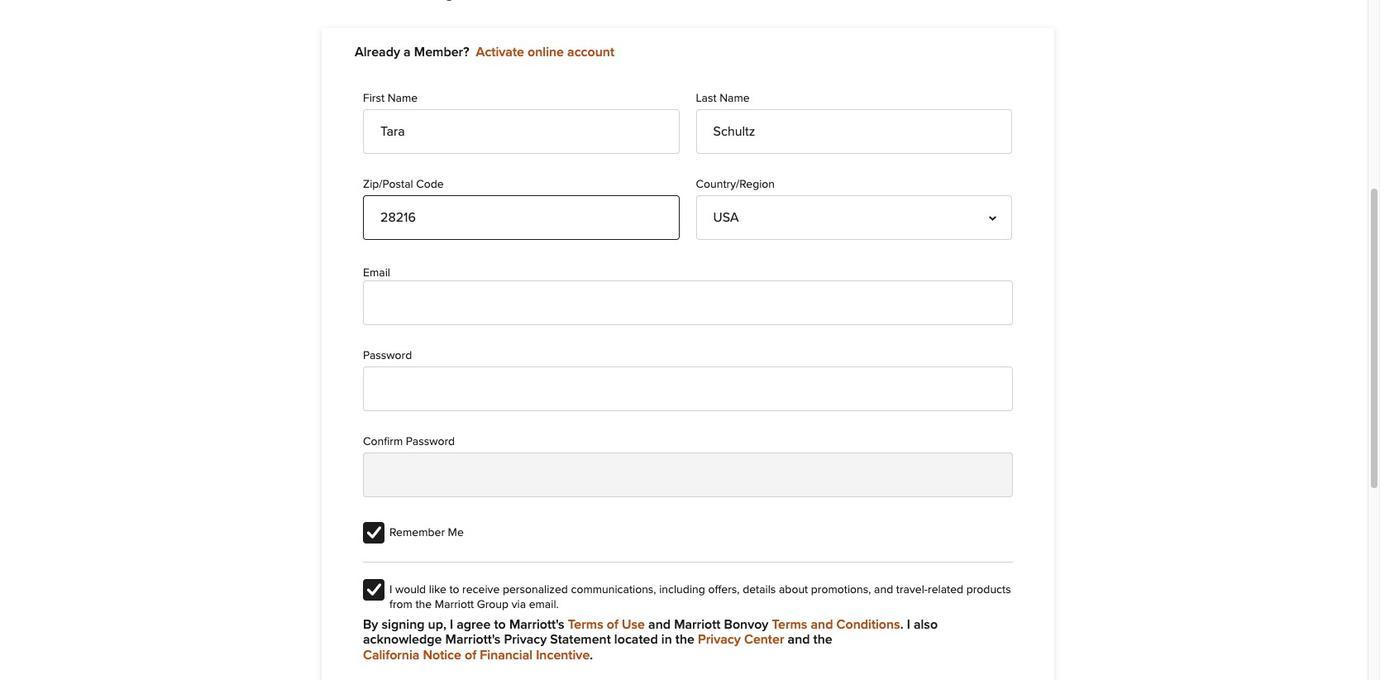 Task type: describe. For each thing, give the bounding box(es) containing it.
privacy center and the california notice of financial incentive .
[[363, 633, 833, 662]]

member?
[[414, 46, 469, 59]]

and up in
[[649, 618, 671, 631]]

california notice of financial incentive link
[[363, 648, 590, 663]]

. inside privacy center and the california notice of financial incentive .
[[590, 648, 593, 662]]

marriott's inside . i also acknowledge marriott's privacy statement located in the
[[446, 633, 501, 646]]

travel-
[[897, 584, 928, 596]]

of inside privacy center and the california notice of financial incentive .
[[465, 648, 477, 662]]

california
[[363, 648, 420, 662]]

. inside . i also acknowledge marriott's privacy statement located in the
[[901, 618, 904, 631]]

i inside i would like to receive personalized communications, including offers, details about promotions, and travel-related products from the marriott group via email.
[[390, 584, 392, 596]]

up,
[[428, 618, 447, 631]]

2 terms from the left
[[772, 618, 808, 631]]

bonvoy
[[724, 618, 769, 631]]

by
[[363, 618, 378, 631]]

would
[[395, 584, 426, 596]]

email.
[[529, 599, 559, 610]]

password
[[406, 436, 455, 447]]

terms and conditions link
[[772, 617, 901, 632]]

1 vertical spatial marriott
[[674, 618, 721, 631]]

the inside . i also acknowledge marriott's privacy statement located in the
[[676, 633, 695, 646]]

the inside i would like to receive personalized communications, including offers, details about promotions, and travel-related products from the marriott group via email.
[[416, 599, 432, 610]]

including
[[660, 584, 706, 596]]

via
[[512, 599, 526, 610]]

terms of use link
[[568, 617, 645, 632]]

to inside i would like to receive personalized communications, including offers, details about promotions, and travel-related products from the marriott group via email.
[[450, 584, 460, 596]]

zip/postal
[[363, 179, 413, 191]]

agree
[[457, 618, 491, 631]]

. i also acknowledge marriott's privacy statement located in the
[[363, 618, 938, 646]]

i inside . i also acknowledge marriott's privacy statement located in the
[[907, 618, 911, 631]]

remember me
[[390, 527, 464, 538]]

use
[[622, 618, 645, 631]]

Password password field
[[363, 366, 1013, 411]]

and inside privacy center and the california notice of financial incentive .
[[788, 633, 810, 646]]

code
[[416, 179, 444, 191]]

conditions
[[837, 618, 901, 631]]

0 vertical spatial of
[[607, 618, 619, 631]]

name for last name
[[720, 93, 750, 105]]

First Name text field
[[363, 110, 680, 154]]

communications,
[[571, 584, 657, 596]]

related
[[928, 584, 964, 596]]

promotions,
[[811, 584, 872, 596]]

a
[[404, 46, 411, 59]]



Task type: locate. For each thing, give the bounding box(es) containing it.
online
[[528, 46, 564, 59]]

2 privacy from the left
[[698, 633, 741, 646]]

0 horizontal spatial marriott's
[[446, 633, 501, 646]]

0 horizontal spatial the
[[416, 599, 432, 610]]

1 horizontal spatial to
[[494, 618, 506, 631]]

Email text field
[[363, 280, 1013, 325]]

. down statement in the bottom of the page
[[590, 648, 593, 662]]

marriott down like
[[435, 599, 474, 610]]

incentive
[[536, 648, 590, 662]]

and down promotions,
[[811, 618, 833, 631]]

group
[[477, 599, 509, 610]]

located
[[615, 633, 658, 646]]

privacy inside privacy center and the california notice of financial incentive .
[[698, 633, 741, 646]]

acknowledge
[[363, 633, 442, 646]]

privacy down bonvoy
[[698, 633, 741, 646]]

offers,
[[708, 584, 740, 596]]

to down group
[[494, 618, 506, 631]]

2 horizontal spatial the
[[814, 633, 833, 646]]

last name
[[696, 93, 750, 105]]

terms up center
[[772, 618, 808, 631]]

i would like to receive personalized communications, including offers, details about promotions, and travel-related products from the marriott group via email.
[[390, 584, 1012, 610]]

1 horizontal spatial marriott
[[674, 618, 721, 631]]

1 privacy from the left
[[504, 633, 547, 646]]

in
[[662, 633, 672, 646]]

. left 'also'
[[901, 618, 904, 631]]

1 vertical spatial to
[[494, 618, 506, 631]]

password
[[363, 350, 412, 361]]

last
[[696, 93, 717, 105]]

by signing up, i agree to marriott's terms of use and marriott bonvoy terms and conditions
[[363, 618, 901, 631]]

and
[[875, 584, 894, 596], [649, 618, 671, 631], [811, 618, 833, 631], [788, 633, 810, 646]]

2 name from the left
[[720, 93, 750, 105]]

name for first name
[[388, 93, 418, 105]]

already
[[355, 46, 400, 59]]

0 horizontal spatial to
[[450, 584, 460, 596]]

terms
[[568, 618, 604, 631], [772, 618, 808, 631]]

1 vertical spatial .
[[590, 648, 593, 662]]

me
[[448, 527, 464, 538]]

name right the last
[[720, 93, 750, 105]]

like
[[429, 584, 447, 596]]

0 horizontal spatial i
[[390, 584, 392, 596]]

details
[[743, 584, 776, 596]]

0 horizontal spatial of
[[465, 648, 477, 662]]

i left 'also'
[[907, 618, 911, 631]]

name
[[388, 93, 418, 105], [720, 93, 750, 105]]

0 horizontal spatial terms
[[568, 618, 604, 631]]

0 vertical spatial to
[[450, 584, 460, 596]]

privacy up 'financial'
[[504, 633, 547, 646]]

products
[[967, 584, 1012, 596]]

1 horizontal spatial privacy
[[698, 633, 741, 646]]

marriott down i would like to receive personalized communications, including offers, details about promotions, and travel-related products from the marriott group via email.
[[674, 618, 721, 631]]

activate online account link
[[476, 46, 615, 59]]

receive
[[463, 584, 500, 596]]

personalized
[[503, 584, 568, 596]]

the inside privacy center and the california notice of financial incentive .
[[814, 633, 833, 646]]

financial
[[480, 648, 533, 662]]

marriott's
[[510, 618, 565, 631], [446, 633, 501, 646]]

i right "up,"
[[450, 618, 453, 631]]

and right center
[[788, 633, 810, 646]]

1 horizontal spatial the
[[676, 633, 695, 646]]

to right like
[[450, 584, 460, 596]]

to
[[450, 584, 460, 596], [494, 618, 506, 631]]

1 horizontal spatial of
[[607, 618, 619, 631]]

the down terms and conditions link
[[814, 633, 833, 646]]

0 vertical spatial .
[[901, 618, 904, 631]]

of
[[607, 618, 619, 631], [465, 648, 477, 662]]

1 horizontal spatial .
[[901, 618, 904, 631]]

1 vertical spatial of
[[465, 648, 477, 662]]

confirm password
[[363, 436, 455, 447]]

i
[[390, 584, 392, 596], [450, 618, 453, 631], [907, 618, 911, 631]]

marriott's down agree
[[446, 633, 501, 646]]

1 horizontal spatial terms
[[772, 618, 808, 631]]

statement
[[550, 633, 611, 646]]

of left use
[[607, 618, 619, 631]]

from
[[390, 599, 413, 610]]

zip/postal code
[[363, 179, 444, 191]]

Confirm password password field
[[363, 452, 1013, 497]]

account
[[568, 46, 615, 59]]

terms up statement in the bottom of the page
[[568, 618, 604, 631]]

about
[[779, 584, 808, 596]]

0 horizontal spatial name
[[388, 93, 418, 105]]

1 name from the left
[[388, 93, 418, 105]]

confirm
[[363, 436, 403, 447]]

0 horizontal spatial .
[[590, 648, 593, 662]]

1 vertical spatial marriott's
[[446, 633, 501, 646]]

also
[[914, 618, 938, 631]]

0 horizontal spatial marriott
[[435, 599, 474, 610]]

first name
[[363, 93, 418, 105]]

activate
[[476, 46, 524, 59]]

already a member? activate online account
[[355, 46, 615, 59]]

the right in
[[676, 633, 695, 646]]

privacy center link
[[698, 632, 785, 648]]

.
[[901, 618, 904, 631], [590, 648, 593, 662]]

1 horizontal spatial name
[[720, 93, 750, 105]]

privacy
[[504, 633, 547, 646], [698, 633, 741, 646]]

1 horizontal spatial marriott's
[[510, 618, 565, 631]]

0 horizontal spatial privacy
[[504, 633, 547, 646]]

email
[[363, 268, 390, 279]]

privacy inside . i also acknowledge marriott's privacy statement located in the
[[504, 633, 547, 646]]

notice
[[423, 648, 462, 662]]

country/region
[[696, 179, 775, 191]]

first
[[363, 93, 385, 105]]

i up from
[[390, 584, 392, 596]]

remember
[[390, 527, 445, 538]]

the
[[416, 599, 432, 610], [676, 633, 695, 646], [814, 633, 833, 646]]

1 terms from the left
[[568, 618, 604, 631]]

Zip/Postal code text field
[[363, 196, 680, 240]]

usa
[[714, 211, 739, 225]]

marriott inside i would like to receive personalized communications, including offers, details about promotions, and travel-related products from the marriott group via email.
[[435, 599, 474, 610]]

marriott's down 'email.'
[[510, 618, 565, 631]]

2 horizontal spatial i
[[907, 618, 911, 631]]

center
[[745, 633, 785, 646]]

and inside i would like to receive personalized communications, including offers, details about promotions, and travel-related products from the marriott group via email.
[[875, 584, 894, 596]]

1 horizontal spatial i
[[450, 618, 453, 631]]

the down would
[[416, 599, 432, 610]]

0 vertical spatial marriott
[[435, 599, 474, 610]]

0 vertical spatial marriott's
[[510, 618, 565, 631]]

and left 'travel-'
[[875, 584, 894, 596]]

name right the first
[[388, 93, 418, 105]]

signing
[[382, 618, 425, 631]]

of right notice
[[465, 648, 477, 662]]

Last Name text field
[[696, 110, 1013, 154]]

marriott
[[435, 599, 474, 610], [674, 618, 721, 631]]



Task type: vqa. For each thing, say whether or not it's contained in the screenshot.
"SIGNING"
yes



